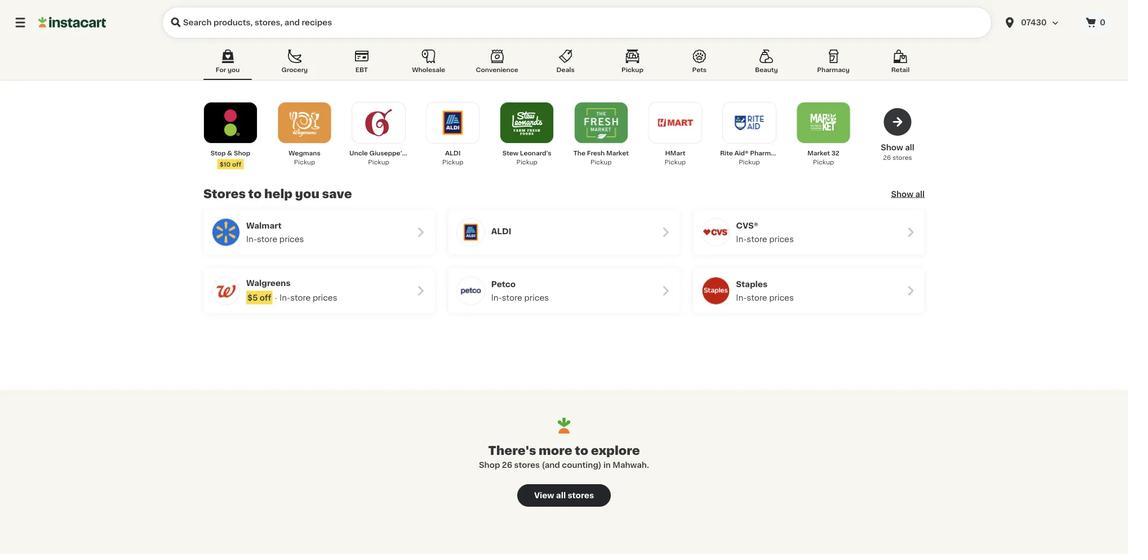 Task type: vqa. For each thing, say whether or not it's contained in the screenshot.
Tomatoes
no



Task type: locate. For each thing, give the bounding box(es) containing it.
in- inside "cvs® in-store prices"
[[736, 235, 747, 243]]

prices inside walmart in-store prices
[[279, 235, 304, 243]]

stew leonard's pickup
[[503, 150, 551, 165]]

pickup
[[622, 67, 644, 73], [294, 159, 315, 165], [368, 159, 389, 165], [442, 159, 463, 165], [516, 159, 538, 165], [591, 159, 612, 165], [665, 159, 686, 165], [739, 159, 760, 165], [813, 159, 834, 165]]

2 horizontal spatial all
[[915, 190, 925, 198]]

you inside button
[[228, 67, 240, 73]]

market
[[606, 150, 629, 156], [808, 150, 830, 156]]

store down "cvs®"
[[747, 235, 767, 243]]

1 horizontal spatial aldi
[[491, 227, 511, 235]]

store down walgreens
[[290, 294, 311, 302]]

1 vertical spatial show
[[891, 190, 914, 198]]

0 vertical spatial stores
[[893, 155, 912, 161]]

1 vertical spatial you
[[295, 188, 319, 200]]

grocery
[[282, 67, 308, 73]]

07430
[[1021, 19, 1047, 26]]

hmart image
[[656, 104, 694, 142]]

shop categories tab list
[[203, 47, 925, 80]]

26 down there's
[[502, 462, 512, 469]]

0 horizontal spatial 26
[[502, 462, 512, 469]]

shop down there's
[[479, 462, 500, 469]]

cvs® in-store prices
[[736, 222, 794, 243]]

1 horizontal spatial market
[[808, 150, 830, 156]]

stores down there's
[[514, 462, 540, 469]]

aldi link
[[448, 210, 680, 255]]

walmart
[[246, 222, 282, 230]]

aldi pickup
[[442, 150, 463, 165]]

stores inside button
[[568, 492, 594, 500]]

in- down the petco on the bottom of the page
[[491, 294, 502, 302]]

you right for
[[228, 67, 240, 73]]

1 vertical spatial aldi
[[491, 227, 511, 235]]

1 horizontal spatial you
[[295, 188, 319, 200]]

stop & shop image
[[211, 104, 250, 142]]

show inside popup button
[[891, 190, 914, 198]]

$10
[[220, 161, 231, 167]]

in- for walmart in-store prices
[[246, 235, 257, 243]]

fresh
[[587, 150, 605, 156]]

store inside staples in-store prices
[[747, 294, 767, 302]]

pharmacy button
[[809, 47, 858, 80]]

prices for petco in-store prices
[[524, 294, 549, 302]]

to inside tab panel
[[248, 188, 262, 200]]

pharmacy inside button
[[817, 67, 850, 73]]

you right help
[[295, 188, 319, 200]]

view all stores
[[534, 492, 594, 500]]

0 vertical spatial shop
[[234, 150, 250, 156]]

there's more to explore shop 26 stores (and counting) in mahwah.
[[479, 445, 649, 469]]

marketplace
[[407, 150, 447, 156]]

staples image
[[702, 278, 729, 305]]

1 vertical spatial all
[[915, 190, 925, 198]]

to inside there's more to explore shop 26 stores (and counting) in mahwah.
[[575, 445, 588, 457]]

all inside show all 26 stores
[[905, 144, 914, 152]]

pickup inside the fresh market pickup
[[591, 159, 612, 165]]

aldi image
[[457, 219, 484, 246]]

26
[[883, 155, 891, 161], [502, 462, 512, 469]]

all for show all 26 stores
[[905, 144, 914, 152]]

for you button
[[203, 47, 252, 80]]

1 horizontal spatial stores
[[568, 492, 594, 500]]

2 vertical spatial stores
[[568, 492, 594, 500]]

beauty button
[[742, 47, 791, 80]]

0 vertical spatial aldi
[[445, 150, 461, 156]]

you
[[228, 67, 240, 73], [295, 188, 319, 200]]

wegmans
[[289, 150, 321, 156]]

pickup inside uncle giuseppe's marketplace pickup
[[368, 159, 389, 165]]

pharmacy right aid®
[[750, 150, 783, 156]]

all inside popup button
[[915, 190, 925, 198]]

store inside petco in-store prices
[[502, 294, 522, 302]]

0 vertical spatial to
[[248, 188, 262, 200]]

0 vertical spatial all
[[905, 144, 914, 152]]

the fresh market pickup
[[574, 150, 629, 165]]

0 horizontal spatial off
[[232, 161, 241, 167]]

pickup inside wegmans pickup
[[294, 159, 315, 165]]

convenience
[[476, 67, 518, 73]]

1 vertical spatial to
[[575, 445, 588, 457]]

0 vertical spatial you
[[228, 67, 240, 73]]

rite
[[720, 150, 733, 156]]

beauty
[[755, 67, 778, 73]]

1 horizontal spatial pharmacy
[[817, 67, 850, 73]]

uncle giuseppe's marketplace pickup
[[349, 150, 447, 165]]

store down "staples"
[[747, 294, 767, 302]]

aldi image
[[434, 104, 472, 142]]

deals
[[556, 67, 575, 73]]

in- down walgreens
[[280, 294, 290, 302]]

in-
[[246, 235, 257, 243], [736, 235, 747, 243], [280, 294, 290, 302], [491, 294, 502, 302], [736, 294, 747, 302]]

0 vertical spatial pharmacy
[[817, 67, 850, 73]]

aid®
[[735, 150, 749, 156]]

market right fresh
[[606, 150, 629, 156]]

store inside "cvs® in-store prices"
[[747, 235, 767, 243]]

to
[[248, 188, 262, 200], [575, 445, 588, 457]]

prices
[[279, 235, 304, 243], [769, 235, 794, 243], [313, 294, 337, 302], [524, 294, 549, 302], [769, 294, 794, 302]]

stores inside show all 26 stores
[[893, 155, 912, 161]]

pickup inside button
[[622, 67, 644, 73]]

off inside stop & shop $10 off
[[232, 161, 241, 167]]

uncle giuseppe's marketplace image
[[360, 104, 398, 142]]

in- for petco in-store prices
[[491, 294, 502, 302]]

uncle
[[349, 150, 368, 156]]

0 horizontal spatial aldi
[[445, 150, 461, 156]]

0 vertical spatial off
[[232, 161, 241, 167]]

2 vertical spatial all
[[556, 492, 566, 500]]

1 horizontal spatial shop
[[479, 462, 500, 469]]

stores
[[893, 155, 912, 161], [514, 462, 540, 469], [568, 492, 594, 500]]

0 horizontal spatial stores
[[514, 462, 540, 469]]

1 horizontal spatial 26
[[883, 155, 891, 161]]

stores to help you save tab panel
[[198, 99, 930, 314]]

1 vertical spatial pharmacy
[[750, 150, 783, 156]]

aldi
[[445, 150, 461, 156], [491, 227, 511, 235]]

all
[[905, 144, 914, 152], [915, 190, 925, 198], [556, 492, 566, 500]]

show up show all at the top
[[881, 144, 903, 152]]

07430 button
[[996, 7, 1077, 38], [1003, 7, 1071, 38]]

in- down "cvs®"
[[736, 235, 747, 243]]

store down the petco on the bottom of the page
[[502, 294, 522, 302]]

retail button
[[876, 47, 925, 80]]

2 07430 button from the left
[[1003, 7, 1071, 38]]

in- inside petco in-store prices
[[491, 294, 502, 302]]

store
[[257, 235, 277, 243], [747, 235, 767, 243], [290, 294, 311, 302], [502, 294, 522, 302], [747, 294, 767, 302]]

aldi right aldi icon
[[491, 227, 511, 235]]

all inside button
[[556, 492, 566, 500]]

0 vertical spatial show
[[881, 144, 903, 152]]

store for petco
[[502, 294, 522, 302]]

off
[[232, 161, 241, 167], [260, 294, 271, 302]]

pharmacy up the market 32 image
[[817, 67, 850, 73]]

shop
[[234, 150, 250, 156], [479, 462, 500, 469]]

ebt button
[[337, 47, 386, 80]]

explore
[[591, 445, 640, 457]]

store down walmart
[[257, 235, 277, 243]]

0 horizontal spatial you
[[228, 67, 240, 73]]

counting)
[[562, 462, 602, 469]]

$5
[[247, 294, 258, 302]]

in- down "staples"
[[736, 294, 747, 302]]

26 inside show all 26 stores
[[883, 155, 891, 161]]

off right $5
[[260, 294, 271, 302]]

show inside show all 26 stores
[[881, 144, 903, 152]]

hmart
[[665, 150, 685, 156]]

1 horizontal spatial all
[[905, 144, 914, 152]]

shop right &
[[234, 150, 250, 156]]

store inside walmart in-store prices
[[257, 235, 277, 243]]

0 horizontal spatial market
[[606, 150, 629, 156]]

petco in-store prices
[[491, 280, 549, 302]]

pickup button
[[608, 47, 657, 80]]

1 vertical spatial stores
[[514, 462, 540, 469]]

1 vertical spatial shop
[[479, 462, 500, 469]]

in- inside walmart in-store prices
[[246, 235, 257, 243]]

in- inside staples in-store prices
[[736, 294, 747, 302]]

in- for staples in-store prices
[[736, 294, 747, 302]]

0 horizontal spatial shop
[[234, 150, 250, 156]]

(and
[[542, 462, 560, 469]]

mahwah.
[[613, 462, 649, 469]]

rite aid® pharmacy pickup
[[720, 150, 783, 165]]

1 07430 button from the left
[[996, 7, 1077, 38]]

0
[[1100, 19, 1106, 26]]

1 horizontal spatial to
[[575, 445, 588, 457]]

stores down counting) on the bottom
[[568, 492, 594, 500]]

in- down walmart
[[246, 235, 257, 243]]

to up counting) on the bottom
[[575, 445, 588, 457]]

&
[[227, 150, 232, 156]]

prices inside "cvs® in-store prices"
[[769, 235, 794, 243]]

store for walmart
[[257, 235, 277, 243]]

pickup inside the market 32 pickup
[[813, 159, 834, 165]]

help
[[264, 188, 293, 200]]

aldi down aldi image
[[445, 150, 461, 156]]

2 horizontal spatial stores
[[893, 155, 912, 161]]

off right the $10
[[232, 161, 241, 167]]

stew
[[503, 150, 519, 156]]

to left help
[[248, 188, 262, 200]]

2 market from the left
[[808, 150, 830, 156]]

1 market from the left
[[606, 150, 629, 156]]

0 horizontal spatial pharmacy
[[750, 150, 783, 156]]

show down show all 26 stores
[[891, 190, 914, 198]]

1 horizontal spatial off
[[260, 294, 271, 302]]

None search field
[[162, 7, 992, 38]]

1 vertical spatial 26
[[502, 462, 512, 469]]

show for show all 26 stores
[[881, 144, 903, 152]]

26 right 32 on the top of the page
[[883, 155, 891, 161]]

in
[[603, 462, 611, 469]]

stores
[[203, 188, 246, 200]]

prices inside petco in-store prices
[[524, 294, 549, 302]]

for
[[216, 67, 226, 73]]

store for staples
[[747, 294, 767, 302]]

show
[[881, 144, 903, 152], [891, 190, 914, 198]]

wegmans image
[[285, 104, 324, 142]]

in-store prices
[[280, 294, 337, 302]]

0 horizontal spatial all
[[556, 492, 566, 500]]

walgreens image
[[212, 278, 239, 305]]

stores up show all at the top
[[893, 155, 912, 161]]

aldi inside aldi pickup
[[445, 150, 461, 156]]

prices inside staples in-store prices
[[769, 294, 794, 302]]

0 horizontal spatial to
[[248, 188, 262, 200]]

all for view all stores
[[556, 492, 566, 500]]

pharmacy
[[817, 67, 850, 73], [750, 150, 783, 156]]

0 vertical spatial 26
[[883, 155, 891, 161]]

market left 32 on the top of the page
[[808, 150, 830, 156]]



Task type: describe. For each thing, give the bounding box(es) containing it.
walmart in-store prices
[[246, 222, 304, 243]]

you inside tab panel
[[295, 188, 319, 200]]

market inside the market 32 pickup
[[808, 150, 830, 156]]

shop inside there's more to explore shop 26 stores (and counting) in mahwah.
[[479, 462, 500, 469]]

aldi for aldi pickup
[[445, 150, 461, 156]]

walmart image
[[212, 219, 239, 246]]

stop & shop $10 off
[[211, 150, 250, 167]]

0 button
[[1077, 11, 1115, 34]]

in- for cvs® in-store prices
[[736, 235, 747, 243]]

show all 26 stores
[[881, 144, 914, 161]]

wholesale
[[412, 67, 445, 73]]

stew leonard's image
[[508, 104, 546, 142]]

market 32 pickup
[[808, 150, 840, 165]]

prices for cvs® in-store prices
[[769, 235, 794, 243]]

market 32 image
[[804, 104, 843, 142]]

save
[[322, 188, 352, 200]]

stores inside there's more to explore shop 26 stores (and counting) in mahwah.
[[514, 462, 540, 469]]

leonard's
[[520, 150, 551, 156]]

26 inside there's more to explore shop 26 stores (and counting) in mahwah.
[[502, 462, 512, 469]]

walgreens
[[246, 279, 291, 287]]

cvs® image
[[702, 219, 729, 246]]

shop inside stop & shop $10 off
[[234, 150, 250, 156]]

view all stores link
[[517, 485, 611, 507]]

ebt
[[355, 67, 368, 73]]

wegmans pickup
[[289, 150, 321, 165]]

store for cvs®
[[747, 235, 767, 243]]

$5 off
[[247, 294, 271, 302]]

view all stores button
[[517, 485, 611, 507]]

the
[[574, 150, 585, 156]]

32
[[832, 150, 840, 156]]

aldi for aldi
[[491, 227, 511, 235]]

prices for staples in-store prices
[[769, 294, 794, 302]]

rite aid® pharmacy image
[[730, 104, 769, 142]]

the fresh market image
[[582, 104, 620, 142]]

hmart pickup
[[665, 150, 686, 165]]

deals button
[[541, 47, 590, 80]]

staples
[[736, 280, 768, 288]]

pets button
[[675, 47, 724, 80]]

view
[[534, 492, 554, 500]]

there's
[[488, 445, 536, 457]]

market inside the fresh market pickup
[[606, 150, 629, 156]]

stores to help you save
[[203, 188, 352, 200]]

staples in-store prices
[[736, 280, 794, 302]]

grocery button
[[270, 47, 319, 80]]

pets
[[692, 67, 707, 73]]

instacart image
[[38, 16, 106, 29]]

for you
[[216, 67, 240, 73]]

giuseppe's
[[369, 150, 406, 156]]

Search field
[[162, 7, 992, 38]]

show all
[[891, 190, 925, 198]]

petco image
[[457, 278, 484, 305]]

all for show all
[[915, 190, 925, 198]]

show all button
[[891, 188, 925, 200]]

convenience button
[[471, 47, 523, 80]]

cvs®
[[736, 222, 758, 230]]

retail
[[891, 67, 910, 73]]

stop
[[211, 150, 226, 156]]

more
[[539, 445, 572, 457]]

pickup inside stew leonard's pickup
[[516, 159, 538, 165]]

wholesale button
[[404, 47, 453, 80]]

pickup inside "rite aid® pharmacy pickup"
[[739, 159, 760, 165]]

prices for walmart in-store prices
[[279, 235, 304, 243]]

petco
[[491, 280, 516, 288]]

1 vertical spatial off
[[260, 294, 271, 302]]

pharmacy inside "rite aid® pharmacy pickup"
[[750, 150, 783, 156]]

show for show all
[[891, 190, 914, 198]]



